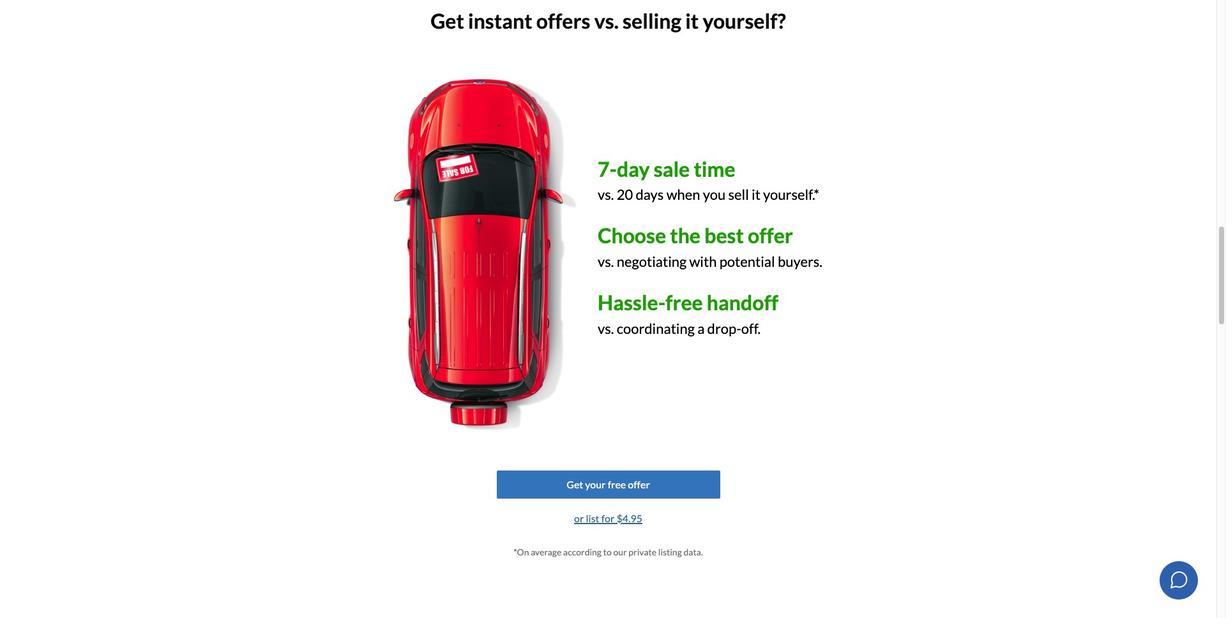 Task type: describe. For each thing, give the bounding box(es) containing it.
*on
[[514, 547, 529, 558]]

with
[[690, 253, 717, 270]]

days
[[636, 186, 664, 203]]

hassle-
[[598, 290, 666, 315]]

to
[[603, 547, 612, 558]]

offers
[[536, 8, 591, 33]]

best
[[705, 223, 744, 248]]

vs. inside choose the best offer vs. negotiating with potential buyers.
[[598, 253, 614, 270]]

time
[[694, 156, 736, 181]]

listing
[[659, 547, 682, 558]]

yourself?
[[703, 8, 786, 33]]

open chat window image
[[1169, 570, 1190, 591]]

you
[[703, 186, 726, 203]]

a
[[698, 320, 705, 337]]

free inside button
[[608, 479, 626, 491]]

get your free offer
[[567, 479, 650, 491]]

average
[[531, 547, 562, 558]]

get for get instant offers vs. selling it yourself?
[[431, 8, 464, 33]]

it inside 7-day sale time vs. 20 days when you sell it yourself.*
[[752, 186, 761, 203]]

selling
[[623, 8, 682, 33]]

yourself.*
[[763, 186, 820, 203]]

choose the best offer vs. negotiating with potential buyers.
[[598, 223, 823, 270]]

20
[[617, 186, 633, 203]]

buyers.
[[778, 253, 823, 270]]

off.
[[742, 320, 761, 337]]

or list for $4.95 button
[[574, 509, 643, 528]]

offer for best
[[748, 223, 793, 248]]

list
[[586, 513, 600, 525]]

7-
[[598, 156, 617, 181]]

vs. right offers
[[595, 8, 619, 33]]

free inside hassle-free handoff vs. coordinating a drop-off.
[[666, 290, 703, 315]]

for
[[602, 513, 615, 525]]

get your free offer button
[[497, 471, 720, 499]]



Task type: vqa. For each thing, say whether or not it's contained in the screenshot.
SELL
yes



Task type: locate. For each thing, give the bounding box(es) containing it.
offer for free
[[628, 479, 650, 491]]

choose
[[598, 223, 666, 248]]

0 vertical spatial get
[[431, 8, 464, 33]]

0 horizontal spatial offer
[[628, 479, 650, 491]]

hassle-free handoff vs. coordinating a drop-off.
[[598, 290, 779, 337]]

offer up potential
[[748, 223, 793, 248]]

vs. left 20
[[598, 186, 614, 203]]

offer inside button
[[628, 479, 650, 491]]

it
[[686, 8, 699, 33], [752, 186, 761, 203]]

0 vertical spatial offer
[[748, 223, 793, 248]]

vs. down the hassle-
[[598, 320, 614, 337]]

free up a
[[666, 290, 703, 315]]

1 horizontal spatial get
[[567, 479, 583, 491]]

data.
[[684, 547, 703, 558]]

0 vertical spatial free
[[666, 290, 703, 315]]

your
[[585, 479, 606, 491]]

vs. inside 7-day sale time vs. 20 days when you sell it yourself.*
[[598, 186, 614, 203]]

offer
[[748, 223, 793, 248], [628, 479, 650, 491]]

0 vertical spatial it
[[686, 8, 699, 33]]

vs.
[[595, 8, 619, 33], [598, 186, 614, 203], [598, 253, 614, 270], [598, 320, 614, 337]]

1 vertical spatial free
[[608, 479, 626, 491]]

red car image
[[394, 79, 577, 431]]

our
[[614, 547, 627, 558]]

get left your
[[567, 479, 583, 491]]

offer inside choose the best offer vs. negotiating with potential buyers.
[[748, 223, 793, 248]]

handoff
[[707, 290, 779, 315]]

0 horizontal spatial free
[[608, 479, 626, 491]]

get for get your free offer
[[567, 479, 583, 491]]

free right your
[[608, 479, 626, 491]]

get
[[431, 8, 464, 33], [567, 479, 583, 491]]

day
[[617, 156, 650, 181]]

free
[[666, 290, 703, 315], [608, 479, 626, 491]]

0 horizontal spatial get
[[431, 8, 464, 33]]

1 horizontal spatial free
[[666, 290, 703, 315]]

$4.95
[[617, 513, 643, 525]]

instant
[[468, 8, 532, 33]]

vs. inside hassle-free handoff vs. coordinating a drop-off.
[[598, 320, 614, 337]]

negotiating
[[617, 253, 687, 270]]

sale
[[654, 156, 690, 181]]

0 horizontal spatial it
[[686, 8, 699, 33]]

according
[[563, 547, 602, 558]]

drop-
[[708, 320, 742, 337]]

offer up $4.95
[[628, 479, 650, 491]]

it right selling
[[686, 8, 699, 33]]

sell
[[729, 186, 749, 203]]

private
[[629, 547, 657, 558]]

7-day sale time vs. 20 days when you sell it yourself.*
[[598, 156, 820, 203]]

potential
[[720, 253, 775, 270]]

when
[[667, 186, 700, 203]]

coordinating
[[617, 320, 695, 337]]

get inside button
[[567, 479, 583, 491]]

1 horizontal spatial offer
[[748, 223, 793, 248]]

1 vertical spatial get
[[567, 479, 583, 491]]

it right sell
[[752, 186, 761, 203]]

1 horizontal spatial it
[[752, 186, 761, 203]]

get left the instant
[[431, 8, 464, 33]]

the
[[670, 223, 701, 248]]

or
[[574, 513, 584, 525]]

1 vertical spatial offer
[[628, 479, 650, 491]]

vs. down choose on the top of the page
[[598, 253, 614, 270]]

*on average according to our private listing data.
[[514, 547, 703, 558]]

1 vertical spatial it
[[752, 186, 761, 203]]

or list for $4.95
[[574, 513, 643, 525]]

get instant offers vs. selling it yourself?
[[431, 8, 786, 33]]



